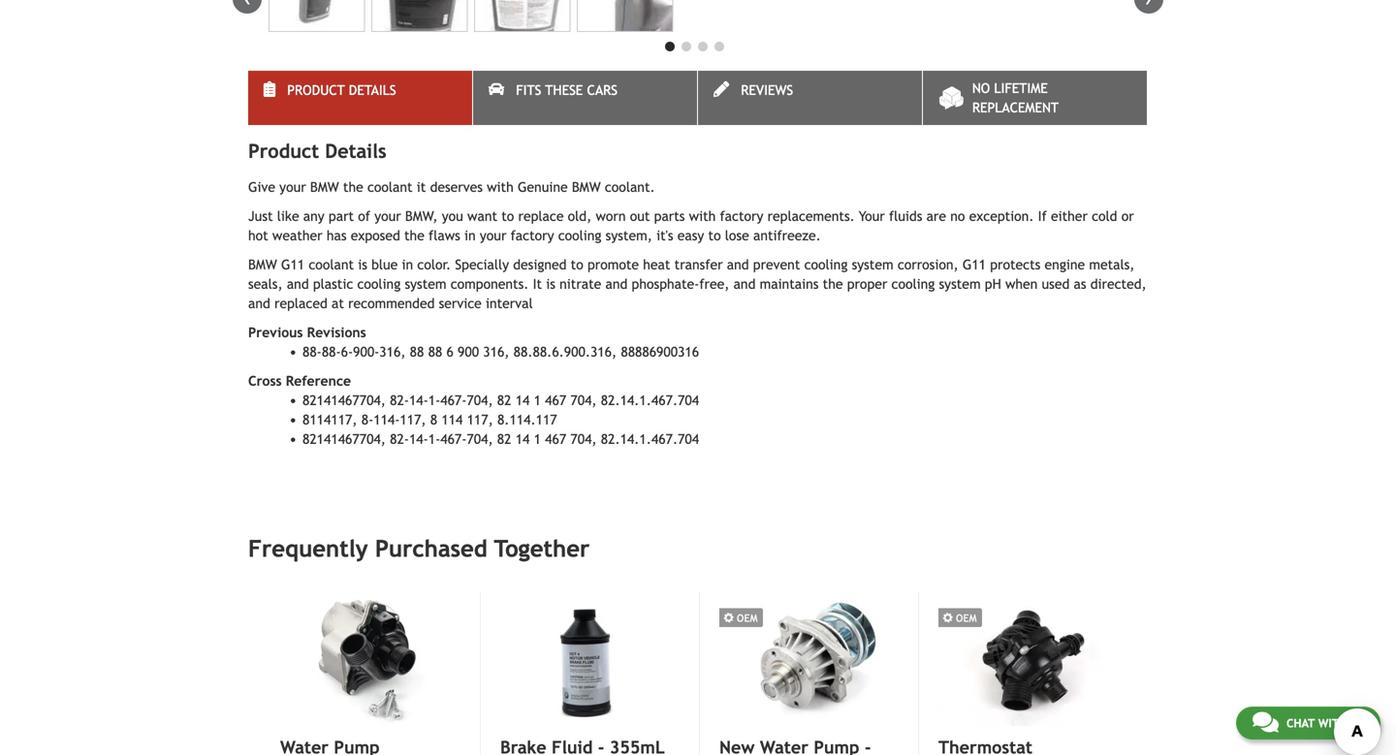 Task type: describe. For each thing, give the bounding box(es) containing it.
fluids
[[890, 209, 923, 224]]

88.88.6.900.316,
[[514, 345, 617, 360]]

corrosion,
[[898, 257, 959, 273]]

transfer
[[675, 257, 723, 273]]

bmw inside bmw g11 coolant is blue in color. specially designed to promote heat transfer and prevent cooling system corrosion, g11 protects engine metals, seals, and plastic cooling system components. it is nitrate and phosphate-free, and maintains the proper cooling system ph when used as directed, and replaced at recommended service interval
[[248, 257, 277, 273]]

114
[[442, 412, 463, 428]]

2 467- from the top
[[441, 432, 467, 447]]

88886900316
[[621, 345, 700, 360]]

lifetime
[[995, 81, 1048, 96]]

and up replaced
[[287, 277, 309, 292]]

1 82 from the top
[[497, 393, 512, 409]]

in inside the just like any part of your bmw, you want to replace old, worn out parts with factory replacements. your fluids are no exception. if either cold or hot weather has exposed the flaws in your factory cooling system, it's easy to lose antifreeze.
[[465, 228, 476, 244]]

interval
[[486, 296, 533, 312]]

bmw g11 coolant is blue in color. specially designed to promote heat transfer and prevent cooling system corrosion, g11 protects engine metals, seals, and plastic cooling system components. it is nitrate and phosphate-free, and maintains the proper cooling system ph when used as directed, and replaced at recommended service interval
[[248, 257, 1147, 312]]

0 horizontal spatial with
[[487, 180, 514, 195]]

heat
[[643, 257, 671, 273]]

blue
[[372, 257, 398, 273]]

cooling down blue
[[357, 277, 401, 292]]

service
[[439, 296, 482, 312]]

replacement
[[973, 100, 1059, 116]]

replaced
[[275, 296, 328, 312]]

1 82141467704, from the top
[[303, 393, 386, 409]]

replacements.
[[768, 209, 855, 224]]

parts
[[654, 209, 685, 224]]

6-
[[341, 345, 353, 360]]

2 467 from the top
[[545, 432, 567, 447]]

cross reference 82141467704, 82-14-1-467-704, 82 14 1 467 704, 82.14.1.467.704 8114117, 8-114-117, 8 114 117, 8.114.117 82141467704, 82-14-1-467-704, 82 14 1 467 704, 82.14.1.467.704
[[248, 374, 700, 447]]

either
[[1052, 209, 1088, 224]]

nitrate
[[560, 277, 602, 292]]

protects
[[991, 257, 1041, 273]]

like
[[277, 209, 299, 224]]

1 14- from the top
[[409, 393, 429, 409]]

give
[[248, 180, 275, 195]]

2 horizontal spatial bmw
[[572, 180, 601, 195]]

exception.
[[970, 209, 1035, 224]]

purchased
[[375, 536, 488, 563]]

these
[[546, 83, 583, 98]]

out
[[630, 209, 650, 224]]

coolant.
[[605, 180, 655, 195]]

and down the promote
[[606, 277, 628, 292]]

to for and
[[571, 257, 584, 273]]

just
[[248, 209, 273, 224]]

2 82- from the top
[[390, 432, 409, 447]]

0 horizontal spatial your
[[280, 180, 306, 195]]

of
[[358, 209, 371, 224]]

900-
[[353, 345, 380, 360]]

water pump image
[[280, 593, 459, 727]]

2 14- from the top
[[409, 432, 429, 447]]

the inside bmw g11 coolant is blue in color. specially designed to promote heat transfer and prevent cooling system corrosion, g11 protects engine metals, seals, and plastic cooling system components. it is nitrate and phosphate-free, and maintains the proper cooling system ph when used as directed, and replaced at recommended service interval
[[823, 277, 843, 292]]

recommended
[[348, 296, 435, 312]]

has
[[327, 228, 347, 244]]

no lifetime replacement
[[973, 81, 1059, 116]]

hot
[[248, 228, 268, 244]]

old,
[[568, 209, 592, 224]]

revisions
[[307, 325, 366, 341]]

as
[[1074, 277, 1087, 292]]

cooling up the maintains
[[805, 257, 848, 273]]

1 88 from the left
[[410, 345, 424, 360]]

antifreeze.
[[754, 228, 821, 244]]

cars
[[587, 83, 618, 98]]

or
[[1122, 209, 1135, 224]]

us
[[1351, 717, 1365, 730]]

no lifetime replacement link
[[924, 71, 1148, 125]]

genuine
[[518, 180, 568, 195]]

2 1- from the top
[[429, 432, 441, 447]]

when
[[1006, 277, 1038, 292]]

2 1 from the top
[[534, 432, 541, 447]]

metals,
[[1090, 257, 1135, 273]]

want
[[468, 209, 498, 224]]

1 82- from the top
[[390, 393, 409, 409]]

1 1 from the top
[[534, 393, 541, 409]]

0 vertical spatial factory
[[720, 209, 764, 224]]

plastic
[[313, 277, 353, 292]]

fits
[[516, 83, 542, 98]]

ph
[[985, 277, 1002, 292]]

previous
[[248, 325, 303, 341]]

phosphate-
[[632, 277, 700, 292]]

2 horizontal spatial to
[[709, 228, 721, 244]]

together
[[494, 536, 590, 563]]

2 horizontal spatial system
[[940, 277, 981, 292]]

to for your
[[502, 209, 514, 224]]

chat with us link
[[1237, 707, 1381, 740]]

8114117,
[[303, 412, 358, 428]]

it
[[533, 277, 542, 292]]

cross
[[248, 374, 282, 389]]

chat with us
[[1287, 717, 1365, 730]]

8.114.117
[[498, 412, 557, 428]]

proper
[[848, 277, 888, 292]]

give your bmw the coolant it deserves with genuine bmw coolant.
[[248, 180, 655, 195]]

1 316, from the left
[[380, 345, 406, 360]]

reference
[[286, 374, 351, 389]]

1 vertical spatial product
[[248, 140, 319, 163]]

worn
[[596, 209, 626, 224]]

product details link
[[248, 71, 472, 125]]

maintains
[[760, 277, 819, 292]]

8-
[[362, 412, 374, 428]]

2 es#196290 - 82141467704 - bmw coolant / antifreeze - 1 gallon - 100% strength - dilute to a 50:50 ratio with distilled water - genuine bmw - bmw image from the left
[[372, 0, 468, 32]]

designed
[[513, 257, 567, 273]]

comments image
[[1253, 711, 1279, 734]]

at
[[332, 296, 344, 312]]

2 horizontal spatial with
[[1319, 717, 1348, 730]]

0 vertical spatial coolant
[[368, 180, 413, 195]]

1 horizontal spatial is
[[546, 277, 556, 292]]

used
[[1042, 277, 1070, 292]]

1 horizontal spatial your
[[375, 209, 401, 224]]



Task type: locate. For each thing, give the bounding box(es) containing it.
free,
[[700, 277, 730, 292]]

1 horizontal spatial the
[[405, 228, 425, 244]]

cooling down "old,"
[[558, 228, 602, 244]]

704,
[[467, 393, 493, 409], [571, 393, 597, 409], [467, 432, 493, 447], [571, 432, 597, 447]]

system
[[852, 257, 894, 273], [405, 277, 447, 292], [940, 277, 981, 292]]

replace
[[519, 209, 564, 224]]

0 vertical spatial 1-
[[429, 393, 441, 409]]

0 vertical spatial 467
[[545, 393, 567, 409]]

promote
[[588, 257, 639, 273]]

details
[[349, 83, 396, 98], [325, 140, 387, 163]]

coolant left it
[[368, 180, 413, 195]]

1 vertical spatial factory
[[511, 228, 554, 244]]

any
[[303, 209, 325, 224]]

the inside the just like any part of your bmw, you want to replace old, worn out parts with factory replacements. your fluids are no exception. if either cold or hot weather has exposed the flaws in your factory cooling system, it's easy to lose antifreeze.
[[405, 228, 425, 244]]

467 up the 8.114.117
[[545, 393, 567, 409]]

cold
[[1092, 209, 1118, 224]]

deserves
[[430, 180, 483, 195]]

the down bmw,
[[405, 228, 425, 244]]

system left ph
[[940, 277, 981, 292]]

1 horizontal spatial 316,
[[483, 345, 510, 360]]

is
[[358, 257, 368, 273], [546, 277, 556, 292]]

to inside bmw g11 coolant is blue in color. specially designed to promote heat transfer and prevent cooling system corrosion, g11 protects engine metals, seals, and plastic cooling system components. it is nitrate and phosphate-free, and maintains the proper cooling system ph when used as directed, and replaced at recommended service interval
[[571, 257, 584, 273]]

1 vertical spatial 14-
[[409, 432, 429, 447]]

thermostat image
[[939, 593, 1117, 726]]

14 up the 8.114.117
[[516, 393, 530, 409]]

8
[[431, 412, 438, 428]]

316,
[[380, 345, 406, 360], [483, 345, 510, 360]]

0 horizontal spatial 316,
[[380, 345, 406, 360]]

chat
[[1287, 717, 1316, 730]]

14-
[[409, 393, 429, 409], [409, 432, 429, 447]]

82.14.1.467.704
[[601, 393, 700, 409], [601, 432, 700, 447]]

1 vertical spatial is
[[546, 277, 556, 292]]

in
[[465, 228, 476, 244], [402, 257, 413, 273]]

seals,
[[248, 277, 283, 292]]

0 horizontal spatial g11
[[281, 257, 305, 273]]

1 82.14.1.467.704 from the top
[[601, 393, 700, 409]]

1 vertical spatial 82
[[497, 432, 512, 447]]

2 88 from the left
[[428, 345, 443, 360]]

467- up 114
[[441, 393, 467, 409]]

1 down the 8.114.117
[[534, 432, 541, 447]]

14 down the 8.114.117
[[516, 432, 530, 447]]

factory down replace
[[511, 228, 554, 244]]

2 82 from the top
[[497, 432, 512, 447]]

1 horizontal spatial with
[[689, 209, 716, 224]]

1- up "8"
[[429, 393, 441, 409]]

0 vertical spatial product
[[287, 83, 345, 98]]

1 vertical spatial details
[[325, 140, 387, 163]]

bmw up "old,"
[[572, 180, 601, 195]]

es#196290 - 82141467704 - bmw coolant / antifreeze - 1 gallon - 100% strength - dilute to a 50:50 ratio with distilled water - genuine bmw - bmw image
[[269, 0, 365, 32], [372, 0, 468, 32], [474, 0, 571, 32], [577, 0, 674, 32]]

bmw up any
[[310, 180, 339, 195]]

brake fluid - 355ml image
[[501, 593, 678, 726]]

0 horizontal spatial 117,
[[400, 412, 426, 428]]

1- down "8"
[[429, 432, 441, 447]]

0 horizontal spatial bmw
[[248, 257, 277, 273]]

0 horizontal spatial in
[[402, 257, 413, 273]]

it
[[417, 180, 426, 195]]

0 vertical spatial to
[[502, 209, 514, 224]]

1 88- from the left
[[303, 345, 322, 360]]

and down lose
[[727, 257, 749, 273]]

lose
[[725, 228, 750, 244]]

467-
[[441, 393, 467, 409], [441, 432, 467, 447]]

system down color.
[[405, 277, 447, 292]]

0 horizontal spatial 88
[[410, 345, 424, 360]]

no
[[951, 209, 966, 224]]

1 horizontal spatial in
[[465, 228, 476, 244]]

to up nitrate
[[571, 257, 584, 273]]

and down seals,
[[248, 296, 270, 312]]

cooling inside the just like any part of your bmw, you want to replace old, worn out parts with factory replacements. your fluids are no exception. if either cold or hot weather has exposed the flaws in your factory cooling system, it's easy to lose antifreeze.
[[558, 228, 602, 244]]

coolant inside bmw g11 coolant is blue in color. specially designed to promote heat transfer and prevent cooling system corrosion, g11 protects engine metals, seals, and plastic cooling system components. it is nitrate and phosphate-free, and maintains the proper cooling system ph when used as directed, and replaced at recommended service interval
[[309, 257, 354, 273]]

cooling down the corrosion,
[[892, 277, 935, 292]]

weather
[[273, 228, 323, 244]]

1 vertical spatial to
[[709, 228, 721, 244]]

with up want
[[487, 180, 514, 195]]

1 vertical spatial your
[[375, 209, 401, 224]]

1 horizontal spatial 88
[[428, 345, 443, 360]]

88- up reference
[[303, 345, 322, 360]]

exposed
[[351, 228, 400, 244]]

1 horizontal spatial coolant
[[368, 180, 413, 195]]

467- down 114
[[441, 432, 467, 447]]

1 horizontal spatial g11
[[963, 257, 987, 273]]

1 horizontal spatial system
[[852, 257, 894, 273]]

114-
[[374, 412, 400, 428]]

0 vertical spatial in
[[465, 228, 476, 244]]

1 vertical spatial 1-
[[429, 432, 441, 447]]

14
[[516, 393, 530, 409], [516, 432, 530, 447]]

coolant up plastic
[[309, 257, 354, 273]]

0 vertical spatial 1
[[534, 393, 541, 409]]

your
[[280, 180, 306, 195], [375, 209, 401, 224], [480, 228, 507, 244]]

to left lose
[[709, 228, 721, 244]]

1 vertical spatial 467-
[[441, 432, 467, 447]]

2 vertical spatial to
[[571, 257, 584, 273]]

components.
[[451, 277, 529, 292]]

system,
[[606, 228, 653, 244]]

2 vertical spatial with
[[1319, 717, 1348, 730]]

117, right 114
[[467, 412, 494, 428]]

1 vertical spatial 14
[[516, 432, 530, 447]]

2 117, from the left
[[467, 412, 494, 428]]

easy
[[678, 228, 705, 244]]

0 horizontal spatial is
[[358, 257, 368, 273]]

1 vertical spatial product details
[[248, 140, 387, 163]]

0 horizontal spatial to
[[502, 209, 514, 224]]

1 horizontal spatial to
[[571, 257, 584, 273]]

1 vertical spatial in
[[402, 257, 413, 273]]

82- up 114- in the left of the page
[[390, 393, 409, 409]]

0 vertical spatial 82-
[[390, 393, 409, 409]]

0 vertical spatial details
[[349, 83, 396, 98]]

1 g11 from the left
[[281, 257, 305, 273]]

2 82.14.1.467.704 from the top
[[601, 432, 700, 447]]

you
[[442, 209, 464, 224]]

bmw,
[[405, 209, 438, 224]]

specially
[[455, 257, 509, 273]]

color.
[[418, 257, 451, 273]]

2 g11 from the left
[[963, 257, 987, 273]]

1 horizontal spatial factory
[[720, 209, 764, 224]]

coolant
[[368, 180, 413, 195], [309, 257, 354, 273]]

316, right 900
[[483, 345, 510, 360]]

with left us
[[1319, 717, 1348, 730]]

the up the of
[[343, 180, 364, 195]]

3 es#196290 - 82141467704 - bmw coolant / antifreeze - 1 gallon - 100% strength - dilute to a 50:50 ratio with distilled water - genuine bmw - bmw image from the left
[[474, 0, 571, 32]]

and right free,
[[734, 277, 756, 292]]

0 vertical spatial 82
[[497, 393, 512, 409]]

bmw up seals,
[[248, 257, 277, 273]]

the
[[343, 180, 364, 195], [405, 228, 425, 244], [823, 277, 843, 292]]

factory up lose
[[720, 209, 764, 224]]

1 horizontal spatial 117,
[[467, 412, 494, 428]]

1 up the 8.114.117
[[534, 393, 541, 409]]

117, left "8"
[[400, 412, 426, 428]]

6
[[447, 345, 454, 360]]

2 horizontal spatial the
[[823, 277, 843, 292]]

with
[[487, 180, 514, 195], [689, 209, 716, 224], [1319, 717, 1348, 730]]

467 down the 8.114.117
[[545, 432, 567, 447]]

82- down 114- in the left of the page
[[390, 432, 409, 447]]

0 vertical spatial 82.14.1.467.704
[[601, 393, 700, 409]]

0 vertical spatial product details
[[287, 83, 396, 98]]

your down want
[[480, 228, 507, 244]]

prevent
[[754, 257, 801, 273]]

900
[[458, 345, 479, 360]]

2 88- from the left
[[322, 345, 341, 360]]

1 14 from the top
[[516, 393, 530, 409]]

1 117, from the left
[[400, 412, 426, 428]]

is left blue
[[358, 257, 368, 273]]

0 horizontal spatial factory
[[511, 228, 554, 244]]

g11 down the weather
[[281, 257, 305, 273]]

with up easy
[[689, 209, 716, 224]]

1 vertical spatial with
[[689, 209, 716, 224]]

82141467704,
[[303, 393, 386, 409], [303, 432, 386, 447]]

your up exposed
[[375, 209, 401, 224]]

467
[[545, 393, 567, 409], [545, 432, 567, 447]]

0 vertical spatial your
[[280, 180, 306, 195]]

2 82141467704, from the top
[[303, 432, 386, 447]]

product
[[287, 83, 345, 98], [248, 140, 319, 163]]

2 vertical spatial your
[[480, 228, 507, 244]]

2 horizontal spatial your
[[480, 228, 507, 244]]

82141467704, down the 8114117,
[[303, 432, 386, 447]]

g11 up ph
[[963, 257, 987, 273]]

0 horizontal spatial coolant
[[309, 257, 354, 273]]

flaws
[[429, 228, 461, 244]]

cooling
[[558, 228, 602, 244], [805, 257, 848, 273], [357, 277, 401, 292], [892, 277, 935, 292]]

to
[[502, 209, 514, 224], [709, 228, 721, 244], [571, 257, 584, 273]]

part
[[329, 209, 354, 224]]

0 horizontal spatial system
[[405, 277, 447, 292]]

0 vertical spatial with
[[487, 180, 514, 195]]

1-
[[429, 393, 441, 409], [429, 432, 441, 447]]

4 es#196290 - 82141467704 - bmw coolant / antifreeze - 1 gallon - 100% strength - dilute to a 50:50 ratio with distilled water - genuine bmw - bmw image from the left
[[577, 0, 674, 32]]

in inside bmw g11 coolant is blue in color. specially designed to promote heat transfer and prevent cooling system corrosion, g11 protects engine metals, seals, and plastic cooling system components. it is nitrate and phosphate-free, and maintains the proper cooling system ph when used as directed, and replaced at recommended service interval
[[402, 257, 413, 273]]

0 vertical spatial 82141467704,
[[303, 393, 386, 409]]

0 vertical spatial 467-
[[441, 393, 467, 409]]

0 vertical spatial the
[[343, 180, 364, 195]]

0 vertical spatial 14
[[516, 393, 530, 409]]

1 467 from the top
[[545, 393, 567, 409]]

previous revisions 88-88-6-900-316, 88 88 6 900 316, 88.88.6.900.316, 88886900316
[[248, 325, 700, 360]]

0 vertical spatial 14-
[[409, 393, 429, 409]]

1 vertical spatial 82.14.1.467.704
[[601, 432, 700, 447]]

1 vertical spatial the
[[405, 228, 425, 244]]

it's
[[657, 228, 674, 244]]

2 vertical spatial the
[[823, 277, 843, 292]]

and
[[727, 257, 749, 273], [287, 277, 309, 292], [606, 277, 628, 292], [734, 277, 756, 292], [248, 296, 270, 312]]

2 14 from the top
[[516, 432, 530, 447]]

are
[[927, 209, 947, 224]]

g11
[[281, 257, 305, 273], [963, 257, 987, 273]]

82 up the 8.114.117
[[497, 393, 512, 409]]

1 vertical spatial 82141467704,
[[303, 432, 386, 447]]

2 316, from the left
[[483, 345, 510, 360]]

reviews link
[[698, 71, 923, 125]]

88- down revisions
[[322, 345, 341, 360]]

82 down the 8.114.117
[[497, 432, 512, 447]]

if
[[1039, 209, 1047, 224]]

the left proper
[[823, 277, 843, 292]]

316, right 6-
[[380, 345, 406, 360]]

new water pump - with o-ring image
[[720, 593, 897, 726]]

your up like
[[280, 180, 306, 195]]

fits these cars link
[[473, 71, 697, 125]]

0 vertical spatial is
[[358, 257, 368, 273]]

in down want
[[465, 228, 476, 244]]

1 467- from the top
[[441, 393, 467, 409]]

directed,
[[1091, 277, 1147, 292]]

82141467704, up the 8114117,
[[303, 393, 386, 409]]

frequently purchased together
[[248, 536, 590, 563]]

reviews
[[741, 83, 794, 98]]

to right want
[[502, 209, 514, 224]]

in right blue
[[402, 257, 413, 273]]

1
[[534, 393, 541, 409], [534, 432, 541, 447]]

engine
[[1045, 257, 1086, 273]]

1 1- from the top
[[429, 393, 441, 409]]

0 horizontal spatial the
[[343, 180, 364, 195]]

1 horizontal spatial bmw
[[310, 180, 339, 195]]

fits these cars
[[516, 83, 618, 98]]

system up proper
[[852, 257, 894, 273]]

1 es#196290 - 82141467704 - bmw coolant / antifreeze - 1 gallon - 100% strength - dilute to a 50:50 ratio with distilled water - genuine bmw - bmw image from the left
[[269, 0, 365, 32]]

82
[[497, 393, 512, 409], [497, 432, 512, 447]]

with inside the just like any part of your bmw, you want to replace old, worn out parts with factory replacements. your fluids are no exception. if either cold or hot weather has exposed the flaws in your factory cooling system, it's easy to lose antifreeze.
[[689, 209, 716, 224]]

1 vertical spatial coolant
[[309, 257, 354, 273]]

1 vertical spatial 1
[[534, 432, 541, 447]]

is right it
[[546, 277, 556, 292]]

117,
[[400, 412, 426, 428], [467, 412, 494, 428]]

just like any part of your bmw, you want to replace old, worn out parts with factory replacements. your fluids are no exception. if either cold or hot weather has exposed the flaws in your factory cooling system, it's easy to lose antifreeze.
[[248, 209, 1135, 244]]

1 vertical spatial 82-
[[390, 432, 409, 447]]

1 vertical spatial 467
[[545, 432, 567, 447]]



Task type: vqa. For each thing, say whether or not it's contained in the screenshot.
cart
no



